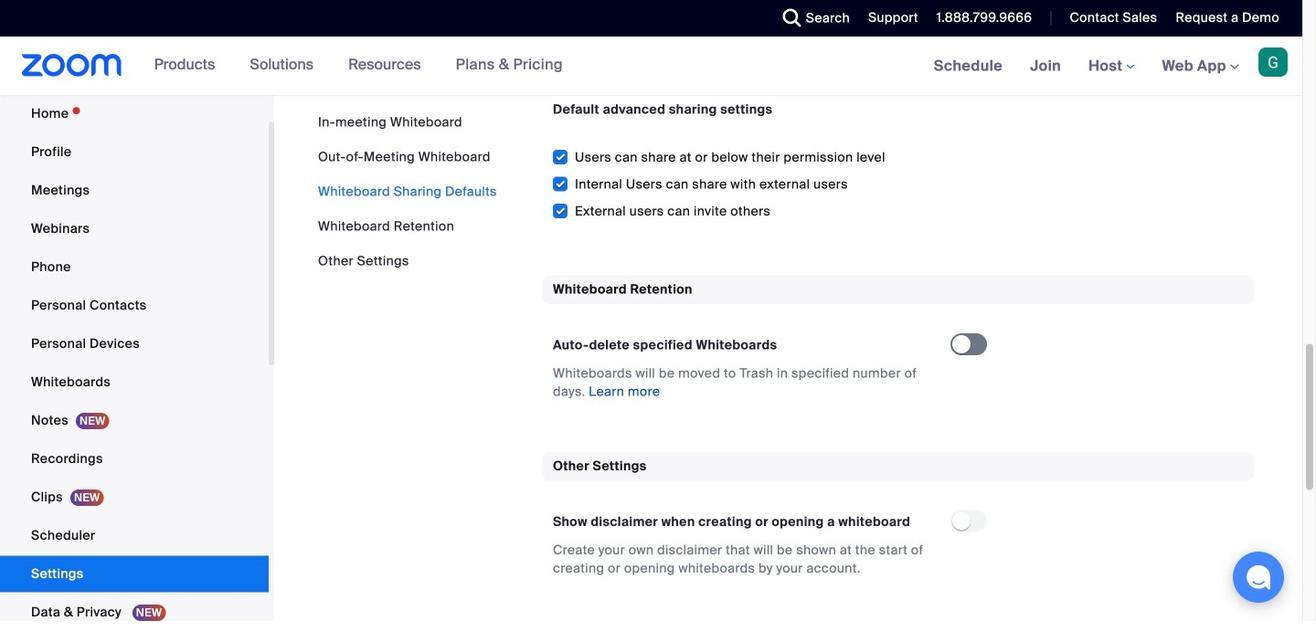 Task type: describe. For each thing, give the bounding box(es) containing it.
zoom logo image
[[22, 54, 122, 77]]

whiteboard retention element
[[542, 276, 1254, 423]]



Task type: locate. For each thing, give the bounding box(es) containing it.
banner
[[0, 37, 1303, 96]]

meetings navigation
[[920, 37, 1303, 96]]

other settings element
[[542, 453, 1254, 600]]

personal menu menu
[[0, 96, 269, 622]]

open chat image
[[1246, 565, 1272, 591]]

menu bar
[[318, 113, 497, 271]]

profile picture image
[[1259, 48, 1288, 77]]

product information navigation
[[140, 37, 577, 95]]



Task type: vqa. For each thing, say whether or not it's contained in the screenshot.
the Zoom Logo
yes



